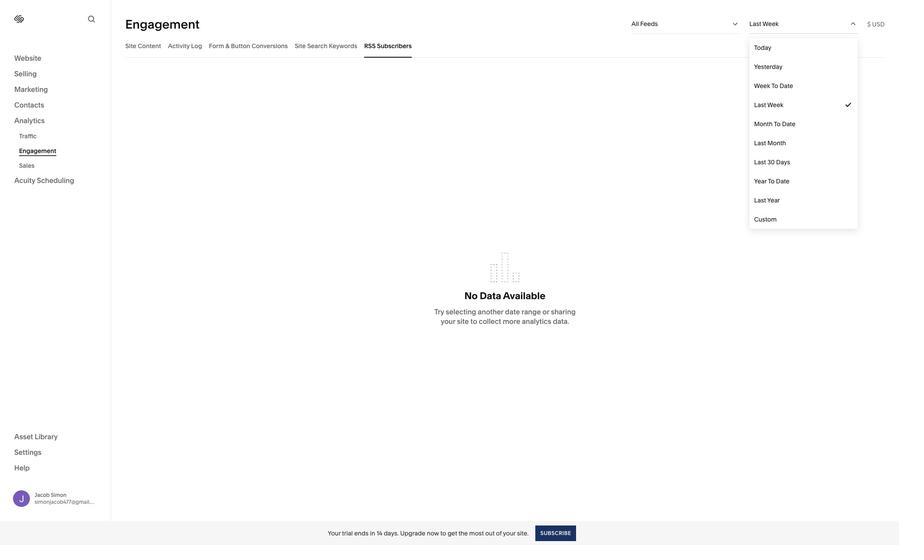 Task type: locate. For each thing, give the bounding box(es) containing it.
tab list containing site content
[[125, 34, 885, 58]]

try
[[435, 308, 444, 316]]

your
[[441, 317, 456, 326], [503, 529, 516, 537]]

month up last month
[[755, 120, 773, 128]]

2 vertical spatial to
[[768, 177, 775, 185]]

your inside try selecting another date range or sharing your site to collect more analytics data.
[[441, 317, 456, 326]]

your down 'try'
[[441, 317, 456, 326]]

0 horizontal spatial site
[[125, 42, 136, 50]]

your right of
[[503, 529, 516, 537]]

most
[[470, 529, 484, 537]]

year up the last year
[[755, 177, 767, 185]]

last up today
[[750, 20, 762, 28]]

1 vertical spatial to
[[441, 529, 446, 537]]

last week down week to date
[[755, 101, 784, 109]]

to left get
[[441, 529, 446, 537]]

0 vertical spatial to
[[772, 82, 779, 90]]

site search keywords
[[295, 42, 357, 50]]

to down yesterday
[[772, 82, 779, 90]]

1 vertical spatial month
[[768, 139, 786, 147]]

marketing
[[14, 85, 48, 94]]

date up last month
[[782, 120, 796, 128]]

last week up today
[[750, 20, 779, 28]]

get
[[448, 529, 457, 537]]

subscribe
[[541, 530, 572, 536]]

traffic link
[[19, 129, 101, 144]]

2 site from the left
[[295, 42, 306, 50]]

week inside button
[[763, 20, 779, 28]]

all feeds
[[632, 20, 658, 28]]

site inside button
[[295, 42, 306, 50]]

traffic
[[19, 132, 37, 140]]

site.
[[517, 529, 529, 537]]

more
[[503, 317, 521, 326]]

30
[[768, 158, 775, 166]]

ends
[[354, 529, 369, 537]]

month
[[755, 120, 773, 128], [768, 139, 786, 147]]

1 vertical spatial date
[[782, 120, 796, 128]]

site inside button
[[125, 42, 136, 50]]

date down yesterday
[[780, 82, 794, 90]]

engagement down traffic
[[19, 147, 56, 155]]

settings link
[[14, 447, 96, 458]]

simon
[[51, 492, 67, 498]]

site
[[457, 317, 469, 326]]

form & button conversions
[[209, 42, 288, 50]]

0 vertical spatial engagement
[[125, 17, 200, 31]]

1 vertical spatial to
[[774, 120, 781, 128]]

week down yesterday
[[755, 82, 771, 90]]

content
[[138, 42, 161, 50]]

All Feeds field
[[632, 14, 740, 33]]

keywords
[[329, 42, 357, 50]]

activity log button
[[168, 34, 202, 58]]

website link
[[14, 53, 96, 64]]

log
[[191, 42, 202, 50]]

date down the 'days' on the top
[[776, 177, 790, 185]]

1 horizontal spatial site
[[295, 42, 306, 50]]

to
[[471, 317, 477, 326], [441, 529, 446, 537]]

days
[[777, 158, 791, 166]]

data.
[[553, 317, 570, 326]]

0 horizontal spatial engagement
[[19, 147, 56, 155]]

to
[[772, 82, 779, 90], [774, 120, 781, 128], [768, 177, 775, 185]]

settings
[[14, 448, 42, 456]]

asset
[[14, 432, 33, 441]]

month to date
[[755, 120, 796, 128]]

form & button conversions button
[[209, 34, 288, 58]]

analytics
[[14, 116, 45, 125]]

week up today
[[763, 20, 779, 28]]

another
[[478, 308, 504, 316]]

0 vertical spatial your
[[441, 317, 456, 326]]

week up month to date
[[768, 101, 784, 109]]

0 horizontal spatial your
[[441, 317, 456, 326]]

0 horizontal spatial year
[[755, 177, 767, 185]]

to down the 30
[[768, 177, 775, 185]]

custom
[[755, 216, 777, 223]]

to up last month
[[774, 120, 781, 128]]

available
[[503, 290, 546, 302]]

range
[[522, 308, 541, 316]]

rss subscribers
[[364, 42, 412, 50]]

contacts
[[14, 101, 44, 109]]

1 horizontal spatial your
[[503, 529, 516, 537]]

sharing
[[551, 308, 576, 316]]

0 vertical spatial week
[[763, 20, 779, 28]]

1 horizontal spatial year
[[768, 196, 780, 204]]

year
[[755, 177, 767, 185], [768, 196, 780, 204]]

0 vertical spatial to
[[471, 317, 477, 326]]

1 vertical spatial year
[[768, 196, 780, 204]]

last
[[750, 20, 762, 28], [755, 101, 766, 109], [755, 139, 766, 147], [755, 158, 766, 166], [755, 196, 766, 204]]

0 horizontal spatial to
[[441, 529, 446, 537]]

&
[[226, 42, 230, 50]]

search
[[307, 42, 328, 50]]

1 horizontal spatial to
[[471, 317, 477, 326]]

all
[[632, 20, 639, 28]]

collect
[[479, 317, 501, 326]]

year down year to date
[[768, 196, 780, 204]]

last week
[[750, 20, 779, 28], [755, 101, 784, 109]]

website
[[14, 54, 41, 62]]

site content button
[[125, 34, 161, 58]]

asset library link
[[14, 432, 96, 442]]

2 vertical spatial date
[[776, 177, 790, 185]]

sales
[[19, 162, 35, 170]]

form
[[209, 42, 224, 50]]

last up last 30 days
[[755, 139, 766, 147]]

last 30 days
[[755, 158, 791, 166]]

1 site from the left
[[125, 42, 136, 50]]

to right 'site'
[[471, 317, 477, 326]]

engagement
[[125, 17, 200, 31], [19, 147, 56, 155]]

0 vertical spatial last week
[[750, 20, 779, 28]]

month down month to date
[[768, 139, 786, 147]]

14
[[377, 529, 383, 537]]

feeds
[[641, 20, 658, 28]]

site content
[[125, 42, 161, 50]]

last up 'custom'
[[755, 196, 766, 204]]

0 vertical spatial date
[[780, 82, 794, 90]]

site left "search"
[[295, 42, 306, 50]]

site left content
[[125, 42, 136, 50]]

last month
[[755, 139, 786, 147]]

help
[[14, 463, 30, 472]]

acuity scheduling link
[[14, 176, 96, 186]]

engagement up content
[[125, 17, 200, 31]]

tab list
[[125, 34, 885, 58]]

activity
[[168, 42, 190, 50]]



Task type: vqa. For each thing, say whether or not it's contained in the screenshot.
the top Year
yes



Task type: describe. For each thing, give the bounding box(es) containing it.
1 vertical spatial your
[[503, 529, 516, 537]]

1 vertical spatial week
[[755, 82, 771, 90]]

simonjacob477@gmail.com
[[34, 499, 101, 505]]

usd
[[873, 20, 885, 28]]

analytics
[[522, 317, 552, 326]]

marketing link
[[14, 85, 96, 95]]

out
[[485, 529, 495, 537]]

rss subscribers button
[[364, 34, 412, 58]]

your
[[328, 529, 341, 537]]

your trial ends in 14 days. upgrade now to get the most out of your site.
[[328, 529, 529, 537]]

now
[[427, 529, 439, 537]]

year to date
[[755, 177, 790, 185]]

conversions
[[252, 42, 288, 50]]

last week inside 'last week' button
[[750, 20, 779, 28]]

acuity scheduling
[[14, 176, 74, 185]]

week to date
[[755, 82, 794, 90]]

help link
[[14, 463, 30, 473]]

last down week to date
[[755, 101, 766, 109]]

site search keywords button
[[295, 34, 357, 58]]

1 vertical spatial last week
[[755, 101, 784, 109]]

today
[[755, 44, 772, 52]]

contacts link
[[14, 100, 96, 111]]

$
[[868, 20, 871, 28]]

analytics link
[[14, 116, 96, 126]]

selling
[[14, 69, 37, 78]]

of
[[496, 529, 502, 537]]

try selecting another date range or sharing your site to collect more analytics data.
[[435, 308, 576, 326]]

rss
[[364, 42, 376, 50]]

site for site content
[[125, 42, 136, 50]]

data
[[480, 290, 501, 302]]

button
[[231, 42, 250, 50]]

1 horizontal spatial engagement
[[125, 17, 200, 31]]

subscribe button
[[536, 525, 576, 541]]

date for week to date
[[780, 82, 794, 90]]

yesterday
[[755, 63, 783, 71]]

selecting
[[446, 308, 476, 316]]

activity log
[[168, 42, 202, 50]]

1 vertical spatial engagement
[[19, 147, 56, 155]]

library
[[35, 432, 58, 441]]

trial
[[342, 529, 353, 537]]

2 vertical spatial week
[[768, 101, 784, 109]]

$ usd
[[868, 20, 885, 28]]

date for month to date
[[782, 120, 796, 128]]

scheduling
[[37, 176, 74, 185]]

site for site search keywords
[[295, 42, 306, 50]]

last inside button
[[750, 20, 762, 28]]

date
[[505, 308, 520, 316]]

sales link
[[19, 158, 101, 173]]

0 vertical spatial month
[[755, 120, 773, 128]]

to for week
[[772, 82, 779, 90]]

to inside try selecting another date range or sharing your site to collect more analytics data.
[[471, 317, 477, 326]]

0 vertical spatial year
[[755, 177, 767, 185]]

selling link
[[14, 69, 96, 79]]

engagement link
[[19, 144, 101, 158]]

subscribers
[[377, 42, 412, 50]]

days.
[[384, 529, 399, 537]]

asset library
[[14, 432, 58, 441]]

or
[[543, 308, 550, 316]]

no data available
[[465, 290, 546, 302]]

the
[[459, 529, 468, 537]]

in
[[370, 529, 375, 537]]

last left the 30
[[755, 158, 766, 166]]

date for year to date
[[776, 177, 790, 185]]

acuity
[[14, 176, 35, 185]]

last week button
[[750, 14, 858, 33]]

last year
[[755, 196, 780, 204]]

jacob
[[34, 492, 50, 498]]

jacob simon simonjacob477@gmail.com
[[34, 492, 101, 505]]

to for year
[[768, 177, 775, 185]]

upgrade
[[400, 529, 426, 537]]

no
[[465, 290, 478, 302]]

to for month
[[774, 120, 781, 128]]



